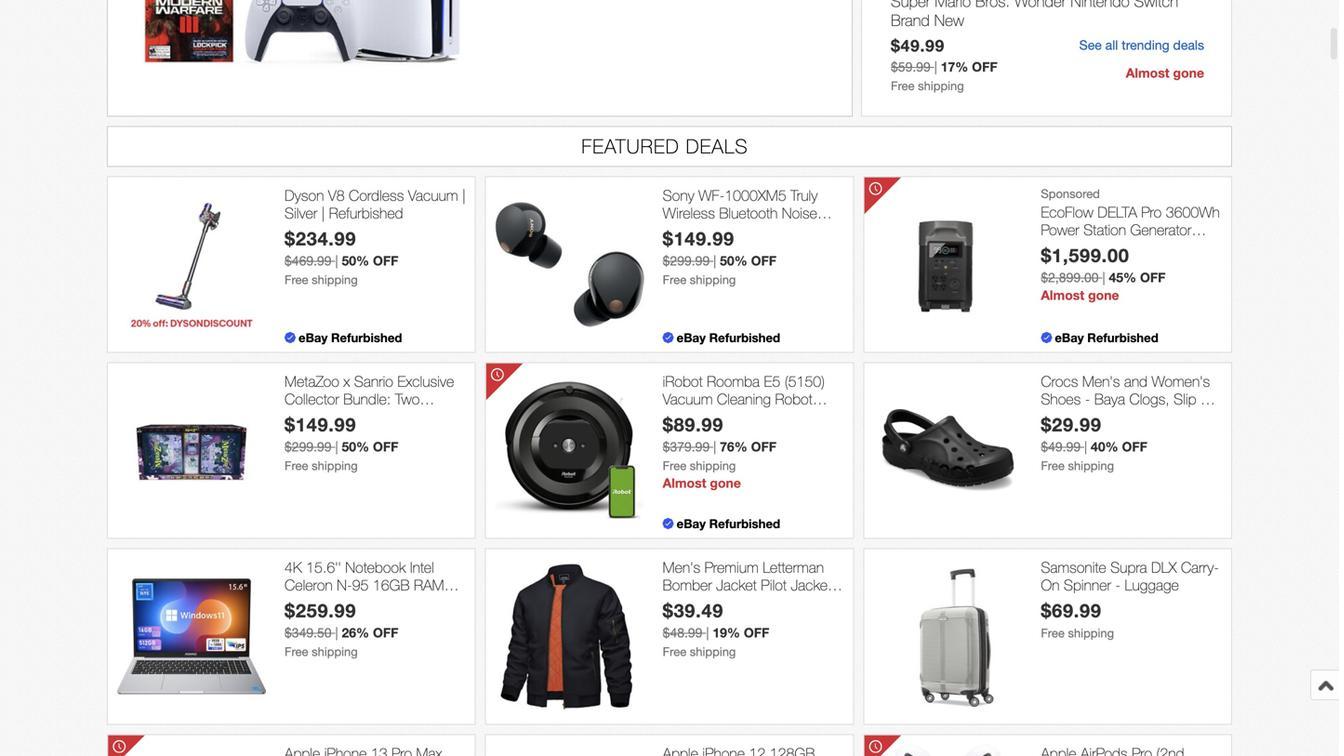 Task type: vqa. For each thing, say whether or not it's contained in the screenshot.
2nd Guarantee from the top of the page
no



Task type: describe. For each thing, give the bounding box(es) containing it.
shipping inside the $259.99 $349.50 | 26% off free shipping
[[312, 645, 358, 659]]

$48.99
[[663, 625, 703, 641]]

delta
[[1098, 203, 1137, 221]]

+
[[398, 408, 407, 426]]

super mario bros. wonder  nintendo switch brand new
[[891, 0, 1179, 29]]

mario
[[935, 0, 971, 10]]

shipping down black
[[690, 273, 736, 287]]

15.6''
[[306, 558, 341, 576]]

supra
[[1111, 558, 1147, 576]]

certified for power
[[1041, 239, 1092, 256]]

free inside samsonite supra dlx carry- on spinner - luggage $69.99 free shipping
[[1041, 626, 1065, 641]]

laptop
[[417, 594, 460, 612]]

17%
[[941, 59, 969, 74]]

pro
[[1142, 203, 1162, 221]]

$89.99 $379.99 | 76% off free shipping almost gone
[[663, 414, 777, 491]]

(5150)
[[785, 372, 825, 390]]

two
[[395, 390, 420, 408]]

warm
[[663, 594, 699, 612]]

ebay refurbished up premium at the right bottom of the page
[[677, 516, 781, 531]]

vacuum inside the dyson v8 cordless vacuum | silver | refurbished $234.99 $469.99 | 50% off free shipping
[[408, 186, 458, 204]]

ebay up irobot
[[677, 330, 706, 345]]

men's premium letterman bomber jacket pilot jacket warm padded casual work coats link
[[663, 558, 844, 630]]

manufacturer
[[663, 408, 744, 426]]

gone inside $89.99 $379.99 | 76% off free shipping almost gone
[[710, 476, 741, 491]]

off inside "$39.49 $48.99 | 19% off free shipping"
[[744, 625, 770, 641]]

silver
[[285, 204, 317, 222]]

refurbished up 'roomba'
[[709, 330, 781, 345]]

19%
[[713, 625, 740, 641]]

2 horizontal spatial almost
[[1126, 65, 1170, 80]]

1 horizontal spatial $149.99
[[663, 228, 735, 250]]

wireless
[[663, 204, 715, 222]]

off inside $1,599.00 $2,899.00 | 45% off almost gone
[[1140, 270, 1166, 285]]

almost inside $1,599.00 $2,899.00 | 45% off almost gone
[[1041, 288, 1085, 303]]

noise
[[782, 204, 817, 222]]

ebay up metazoo
[[299, 330, 328, 345]]

refurbished up premium at the right bottom of the page
[[709, 516, 781, 531]]

switch
[[1134, 0, 1179, 10]]

shipping inside $29.99 $49.99 | 40% off free shipping
[[1068, 459, 1114, 473]]

dyson v8 cordless vacuum | silver | refurbished $234.99 $469.99 | 50% off free shipping
[[285, 186, 466, 287]]

metazoo
[[285, 372, 339, 390]]

all
[[1106, 37, 1118, 53]]

shipping inside "$39.49 $48.99 | 19% off free shipping"
[[690, 645, 736, 659]]

0 vertical spatial $299.99
[[663, 253, 710, 269]]

shipping down accessories
[[312, 459, 358, 473]]

free inside the dyson v8 cordless vacuum | silver | refurbished $234.99 $469.99 | 50% off free shipping
[[285, 273, 308, 287]]

generator
[[1131, 221, 1192, 239]]

refurbished up and
[[1088, 330, 1159, 345]]

featured deals
[[582, 134, 748, 158]]

sandals
[[1161, 408, 1211, 426]]

free inside $89.99 $379.99 | 76% off free shipping almost gone
[[663, 459, 687, 473]]

26%
[[342, 625, 369, 641]]

ebay refurbished up and
[[1055, 330, 1159, 345]]

ebay up crocs
[[1055, 330, 1084, 345]]

brand
[[891, 10, 930, 29]]

bluetooth
[[719, 204, 778, 222]]

refurbished inside the 'irobot roomba e5 (5150) vacuum cleaning robot manufacturer certified refurbished'
[[663, 426, 737, 444]]

shoes,
[[1041, 408, 1085, 426]]

| right cordless at left top
[[462, 186, 466, 204]]

carry-
[[1181, 558, 1219, 576]]

v8
[[328, 186, 345, 204]]

samsonite supra dlx carry- on spinner - luggage link
[[1041, 558, 1222, 594]]

almost gone
[[1126, 65, 1205, 80]]

men's premium letterman bomber jacket pilot jacket warm padded casual work coats
[[663, 558, 835, 630]]

0 vertical spatial $49.99
[[891, 36, 945, 55]]

| inside $29.99 $49.99 | 40% off free shipping
[[1085, 439, 1088, 455]]

waterproof
[[1089, 408, 1157, 426]]

$379.99
[[663, 439, 710, 455]]

ram
[[414, 576, 444, 594]]

crocs men's and women's shoes - baya clogs, slip on shoes, waterproof sandals
[[1041, 372, 1220, 426]]

padded
[[703, 594, 752, 612]]

letterman
[[763, 558, 824, 576]]

off down promos
[[373, 439, 399, 455]]

$39.49
[[663, 600, 724, 622]]

sony wf-1000xm5 truly wireless bluetooth noise canceling headphones - black
[[663, 186, 818, 258]]

wonder
[[1015, 0, 1066, 10]]

roomba
[[707, 372, 760, 390]]

$49.99 inside $29.99 $49.99 | 40% off free shipping
[[1041, 439, 1081, 455]]

on inside crocs men's and women's shoes - baya clogs, slip on shoes, waterproof sandals
[[1201, 390, 1220, 408]]

4k 15.6'' notebook intel celeron n-95 16gb ram 512gb windows 11 laptop netbook link
[[285, 558, 466, 630]]

sony wf-1000xm5 truly wireless bluetooth noise canceling headphones - black link
[[663, 186, 844, 258]]

512gb
[[285, 594, 330, 612]]

off inside $59.99 | 17% off free shipping
[[972, 59, 998, 74]]

free inside the $259.99 $349.50 | 26% off free shipping
[[285, 645, 308, 659]]

metazoo x sanrio exclusive collector bundle: two boosters, promos + accessories link
[[285, 372, 466, 444]]

shipping inside samsonite supra dlx carry- on spinner - luggage $69.99 free shipping
[[1068, 626, 1114, 641]]

$234.99
[[285, 228, 356, 250]]

and
[[1124, 372, 1148, 390]]

samsonite supra dlx carry- on spinner - luggage $69.99 free shipping
[[1041, 558, 1219, 641]]

1 jacket from the left
[[716, 576, 757, 594]]

pilot
[[761, 576, 787, 594]]

$39.49 $48.99 | 19% off free shipping
[[663, 600, 770, 659]]

| inside $59.99 | 17% off free shipping
[[935, 59, 937, 74]]

2 horizontal spatial gone
[[1173, 65, 1205, 80]]

black
[[663, 240, 697, 258]]

50% down promos
[[342, 439, 369, 455]]

celeron
[[285, 576, 333, 594]]

featured
[[582, 134, 680, 158]]

off inside the $259.99 $349.50 | 26% off free shipping
[[373, 625, 399, 641]]

0 horizontal spatial $299.99
[[285, 439, 332, 455]]

free inside "$39.49 $48.99 | 19% off free shipping"
[[663, 645, 687, 659]]

wf-
[[699, 186, 725, 204]]

cordless
[[349, 186, 404, 204]]

on inside samsonite supra dlx carry- on spinner - luggage $69.99 free shipping
[[1041, 576, 1060, 594]]

shoes
[[1041, 390, 1081, 408]]

off down 'headphones' on the top right
[[751, 253, 777, 269]]

| inside $1,599.00 $2,899.00 | 45% off almost gone
[[1103, 270, 1106, 285]]

truly
[[791, 186, 818, 204]]

see
[[1080, 37, 1102, 53]]

coats
[[663, 612, 700, 630]]

see all trending deals link
[[1080, 37, 1205, 53]]

cleaning
[[717, 390, 771, 408]]

- inside samsonite supra dlx carry- on spinner - luggage $69.99 free shipping
[[1116, 576, 1121, 594]]

free down black
[[663, 273, 687, 287]]

exclusive
[[398, 372, 454, 390]]

almost inside $89.99 $379.99 | 76% off free shipping almost gone
[[663, 476, 707, 491]]

$349.50
[[285, 625, 332, 641]]

shipping inside $89.99 $379.99 | 76% off free shipping almost gone
[[690, 459, 736, 473]]



Task type: locate. For each thing, give the bounding box(es) containing it.
super mario bros. wonder  nintendo switch brand new link
[[891, 0, 1205, 34]]

$49.99 up $59.99
[[891, 36, 945, 55]]

free down $349.50
[[285, 645, 308, 659]]

1 horizontal spatial -
[[1085, 390, 1091, 408]]

notebook
[[345, 558, 406, 576]]

free down $29.99
[[1041, 459, 1065, 473]]

crocs men's and women's shoes - baya clogs, slip on shoes, waterproof sandals link
[[1041, 372, 1222, 426]]

x
[[343, 372, 350, 390]]

$149.99
[[663, 228, 735, 250], [285, 414, 356, 436]]

1 vertical spatial $149.99 $299.99 | 50% off free shipping
[[285, 414, 399, 473]]

$299.99 down canceling
[[663, 253, 710, 269]]

$149.99 down wireless on the top
[[663, 228, 735, 250]]

4k 15.6'' notebook intel celeron n-95 16gb ram 512gb windows 11 laptop netbook
[[285, 558, 460, 630]]

baya
[[1095, 390, 1126, 408]]

off right 26%
[[373, 625, 399, 641]]

| inside "$39.49 $48.99 | 19% off free shipping"
[[706, 625, 709, 641]]

shipping down 19%
[[690, 645, 736, 659]]

0 vertical spatial almost
[[1126, 65, 1170, 80]]

95
[[352, 576, 369, 594]]

shipping down 76%
[[690, 459, 736, 473]]

certified for cleaning
[[748, 408, 799, 426]]

sony
[[663, 186, 695, 204]]

50% down the $234.99
[[342, 253, 369, 269]]

see all trending deals
[[1080, 37, 1205, 53]]

men's inside men's premium letterman bomber jacket pilot jacket warm padded casual work coats
[[663, 558, 701, 576]]

0 horizontal spatial gone
[[710, 476, 741, 491]]

robot
[[775, 390, 813, 408]]

sanrio
[[354, 372, 393, 390]]

off down dyson v8 cordless vacuum | silver | refurbished 'link'
[[373, 253, 399, 269]]

refurbished inside the dyson v8 cordless vacuum | silver | refurbished $234.99 $469.99 | 50% off free shipping
[[329, 204, 403, 222]]

0 horizontal spatial almost
[[663, 476, 707, 491]]

bundle:
[[343, 390, 391, 408]]

| left 17%
[[935, 59, 937, 74]]

almost
[[1126, 65, 1170, 80], [1041, 288, 1085, 303], [663, 476, 707, 491]]

16gb
[[373, 576, 410, 594]]

1 vertical spatial on
[[1041, 576, 1060, 594]]

dlx
[[1152, 558, 1177, 576]]

| down boosters,
[[335, 439, 338, 455]]

| inside the $259.99 $349.50 | 26% off free shipping
[[335, 625, 338, 641]]

2 vertical spatial almost
[[663, 476, 707, 491]]

men's inside crocs men's and women's shoes - baya clogs, slip on shoes, waterproof sandals
[[1083, 372, 1120, 390]]

| left the 40%
[[1085, 439, 1088, 455]]

new
[[934, 10, 964, 29]]

gone down 76%
[[710, 476, 741, 491]]

1 horizontal spatial men's
[[1083, 372, 1120, 390]]

vacuum down irobot
[[663, 390, 713, 408]]

off
[[972, 59, 998, 74], [373, 253, 399, 269], [751, 253, 777, 269], [1140, 270, 1166, 285], [373, 439, 399, 455], [751, 439, 777, 455], [1122, 439, 1148, 455], [373, 625, 399, 641], [744, 625, 770, 641]]

0 horizontal spatial men's
[[663, 558, 701, 576]]

almost down $379.99
[[663, 476, 707, 491]]

0 horizontal spatial $149.99 $299.99 | 50% off free shipping
[[285, 414, 399, 473]]

- left baya
[[1085, 390, 1091, 408]]

1 vertical spatial -
[[1085, 390, 1091, 408]]

| left 26%
[[335, 625, 338, 641]]

off right "45%"
[[1140, 270, 1166, 285]]

deals
[[1173, 37, 1205, 53]]

free down $379.99
[[663, 459, 687, 473]]

dyson
[[285, 186, 324, 204]]

on right slip
[[1201, 390, 1220, 408]]

$59.99 | 17% off free shipping
[[891, 59, 998, 93]]

windows
[[334, 594, 392, 612]]

$49.99 down $29.99
[[1041, 439, 1081, 455]]

station
[[1084, 221, 1127, 239]]

shipping down the $469.99
[[312, 273, 358, 287]]

1 horizontal spatial vacuum
[[663, 390, 713, 408]]

1 horizontal spatial jacket
[[791, 576, 832, 594]]

free down accessories
[[285, 459, 308, 473]]

2 vertical spatial -
[[1116, 576, 1121, 594]]

gone inside $1,599.00 $2,899.00 | 45% off almost gone
[[1088, 288, 1120, 303]]

certified down robot
[[748, 408, 799, 426]]

11
[[396, 594, 412, 612]]

spinner
[[1064, 576, 1112, 594]]

45%
[[1109, 270, 1137, 285]]

dyson v8 cordless vacuum | silver | refurbished link
[[285, 186, 466, 222]]

gone down deals
[[1173, 65, 1205, 80]]

1 vertical spatial $299.99
[[285, 439, 332, 455]]

0 horizontal spatial -
[[813, 222, 818, 240]]

| left 19%
[[706, 625, 709, 641]]

0 horizontal spatial jacket
[[716, 576, 757, 594]]

certified
[[1041, 239, 1092, 256], [748, 408, 799, 426]]

vacuum inside the 'irobot roomba e5 (5150) vacuum cleaning robot manufacturer certified refurbished'
[[663, 390, 713, 408]]

1 horizontal spatial on
[[1201, 390, 1220, 408]]

| left 76%
[[714, 439, 716, 455]]

1 horizontal spatial almost
[[1041, 288, 1085, 303]]

1 vertical spatial vacuum
[[663, 390, 713, 408]]

refurbished,
[[1096, 239, 1175, 256]]

free inside $29.99 $49.99 | 40% off free shipping
[[1041, 459, 1065, 473]]

bomber
[[663, 576, 712, 594]]

almost down $2,899.00
[[1041, 288, 1085, 303]]

1 horizontal spatial $49.99
[[1041, 439, 1081, 455]]

men's up baya
[[1083, 372, 1120, 390]]

off inside the dyson v8 cordless vacuum | silver | refurbished $234.99 $469.99 | 50% off free shipping
[[373, 253, 399, 269]]

jacket up work
[[791, 576, 832, 594]]

1 horizontal spatial $299.99
[[663, 253, 710, 269]]

accessories
[[285, 426, 359, 444]]

50% down 'headphones' on the top right
[[720, 253, 748, 269]]

nintendo
[[1071, 0, 1130, 10]]

| left "45%"
[[1103, 270, 1106, 285]]

gone
[[1173, 65, 1205, 80], [1088, 288, 1120, 303], [710, 476, 741, 491]]

refurbished down manufacturer
[[663, 426, 737, 444]]

0 horizontal spatial $149.99
[[285, 414, 356, 436]]

$69.99
[[1041, 600, 1102, 622]]

1 vertical spatial $49.99
[[1041, 439, 1081, 455]]

work
[[803, 594, 835, 612]]

free down $48.99
[[663, 645, 687, 659]]

promos
[[347, 408, 394, 426]]

shipping down the 40%
[[1068, 459, 1114, 473]]

off right 76%
[[751, 439, 777, 455]]

0 vertical spatial $149.99 $299.99 | 50% off free shipping
[[663, 228, 777, 287]]

0 vertical spatial certified
[[1041, 239, 1092, 256]]

free inside $59.99 | 17% off free shipping
[[891, 79, 915, 93]]

irobot roomba e5 (5150) vacuum cleaning robot manufacturer certified refurbished link
[[663, 372, 844, 444]]

certified inside the 'irobot roomba e5 (5150) vacuum cleaning robot manufacturer certified refurbished'
[[748, 408, 799, 426]]

| down canceling
[[714, 253, 716, 269]]

certified inside sponsored ecoflow delta pro 3600wh power station generator certified refurbished, lfp
[[1041, 239, 1092, 256]]

$149.99 down collector at the bottom of page
[[285, 414, 356, 436]]

shipping down $69.99
[[1068, 626, 1114, 641]]

0 vertical spatial men's
[[1083, 372, 1120, 390]]

- inside sony wf-1000xm5 truly wireless bluetooth noise canceling headphones - black
[[813, 222, 818, 240]]

4k
[[285, 558, 302, 576]]

76%
[[720, 439, 748, 455]]

$469.99
[[285, 253, 332, 269]]

shipping down 26%
[[312, 645, 358, 659]]

sponsored ecoflow delta pro 3600wh power station generator certified refurbished, lfp
[[1041, 186, 1220, 256]]

shipping down 17%
[[918, 79, 964, 93]]

1 vertical spatial $149.99
[[285, 414, 356, 436]]

almost down trending at top
[[1126, 65, 1170, 80]]

slip
[[1174, 390, 1197, 408]]

| inside $89.99 $379.99 | 76% off free shipping almost gone
[[714, 439, 716, 455]]

off right 17%
[[972, 59, 998, 74]]

crocs
[[1041, 372, 1078, 390]]

|
[[935, 59, 937, 74], [462, 186, 466, 204], [322, 204, 325, 222], [335, 253, 338, 269], [714, 253, 716, 269], [1103, 270, 1106, 285], [335, 439, 338, 455], [714, 439, 716, 455], [1085, 439, 1088, 455], [335, 625, 338, 641], [706, 625, 709, 641]]

$149.99 $299.99 | 50% off free shipping
[[663, 228, 777, 287], [285, 414, 399, 473]]

$2,899.00
[[1041, 270, 1099, 285]]

0 horizontal spatial certified
[[748, 408, 799, 426]]

ecoflow delta pro 3600wh power station generator certified refurbished, lfp link
[[1041, 203, 1222, 256]]

ebay up premium at the right bottom of the page
[[677, 516, 706, 531]]

free down the $469.99
[[285, 273, 308, 287]]

-
[[813, 222, 818, 240], [1085, 390, 1091, 408], [1116, 576, 1121, 594]]

certified down power at the top right of page
[[1041, 239, 1092, 256]]

ecoflow
[[1041, 203, 1094, 221]]

shipping inside $59.99 | 17% off free shipping
[[918, 79, 964, 93]]

$259.99
[[285, 600, 356, 622]]

1 horizontal spatial $149.99 $299.99 | 50% off free shipping
[[663, 228, 777, 287]]

$89.99
[[663, 414, 724, 436]]

$29.99 $49.99 | 40% off free shipping
[[1041, 414, 1148, 473]]

2 jacket from the left
[[791, 576, 832, 594]]

$299.99 down boosters,
[[285, 439, 332, 455]]

refurbished down cordless at left top
[[329, 204, 403, 222]]

off right the 40%
[[1122, 439, 1148, 455]]

women's
[[1152, 372, 1210, 390]]

- inside crocs men's and women's shoes - baya clogs, slip on shoes, waterproof sandals
[[1085, 390, 1091, 408]]

on down the samsonite
[[1041, 576, 1060, 594]]

e5
[[764, 372, 781, 390]]

- down supra
[[1116, 576, 1121, 594]]

men's up bomber at bottom
[[663, 558, 701, 576]]

| right 'silver'
[[322, 204, 325, 222]]

| down the $234.99
[[335, 253, 338, 269]]

irobot roomba e5 (5150) vacuum cleaning robot manufacturer certified refurbished
[[663, 372, 825, 444]]

free down $69.99
[[1041, 626, 1065, 641]]

1 horizontal spatial gone
[[1088, 288, 1120, 303]]

off right 19%
[[744, 625, 770, 641]]

off inside $89.99 $379.99 | 76% off free shipping almost gone
[[751, 439, 777, 455]]

men's
[[1083, 372, 1120, 390], [663, 558, 701, 576]]

1000xm5
[[725, 186, 787, 204]]

0 vertical spatial on
[[1201, 390, 1220, 408]]

off inside $29.99 $49.99 | 40% off free shipping
[[1122, 439, 1148, 455]]

- down noise
[[813, 222, 818, 240]]

1 vertical spatial certified
[[748, 408, 799, 426]]

1 vertical spatial gone
[[1088, 288, 1120, 303]]

0 vertical spatial -
[[813, 222, 818, 240]]

ebay refurbished up the x
[[299, 330, 402, 345]]

0 vertical spatial vacuum
[[408, 186, 458, 204]]

0 horizontal spatial $49.99
[[891, 36, 945, 55]]

premium
[[705, 558, 759, 576]]

vacuum right cordless at left top
[[408, 186, 458, 204]]

headphones
[[729, 222, 809, 240]]

jacket down premium at the right bottom of the page
[[716, 576, 757, 594]]

boosters,
[[285, 408, 343, 426]]

0 vertical spatial $149.99
[[663, 228, 735, 250]]

deals
[[686, 134, 748, 158]]

0 horizontal spatial on
[[1041, 576, 1060, 594]]

1 vertical spatial almost
[[1041, 288, 1085, 303]]

shipping inside the dyson v8 cordless vacuum | silver | refurbished $234.99 $469.99 | 50% off free shipping
[[312, 273, 358, 287]]

0 vertical spatial gone
[[1173, 65, 1205, 80]]

2 vertical spatial gone
[[710, 476, 741, 491]]

1 horizontal spatial certified
[[1041, 239, 1092, 256]]

ebay refurbished up 'roomba'
[[677, 330, 781, 345]]

samsonite
[[1041, 558, 1107, 576]]

1 vertical spatial men's
[[663, 558, 701, 576]]

free down $59.99
[[891, 79, 915, 93]]

gone down "45%"
[[1088, 288, 1120, 303]]

refurbished up the sanrio
[[331, 330, 402, 345]]

50% inside the dyson v8 cordless vacuum | silver | refurbished $234.99 $469.99 | 50% off free shipping
[[342, 253, 369, 269]]

$1,599.00
[[1041, 244, 1130, 267]]

free
[[891, 79, 915, 93], [285, 273, 308, 287], [663, 273, 687, 287], [285, 459, 308, 473], [663, 459, 687, 473], [1041, 459, 1065, 473], [1041, 626, 1065, 641], [285, 645, 308, 659], [663, 645, 687, 659]]

2 horizontal spatial -
[[1116, 576, 1121, 594]]

intel
[[410, 558, 434, 576]]

irobot
[[663, 372, 703, 390]]

0 horizontal spatial vacuum
[[408, 186, 458, 204]]



